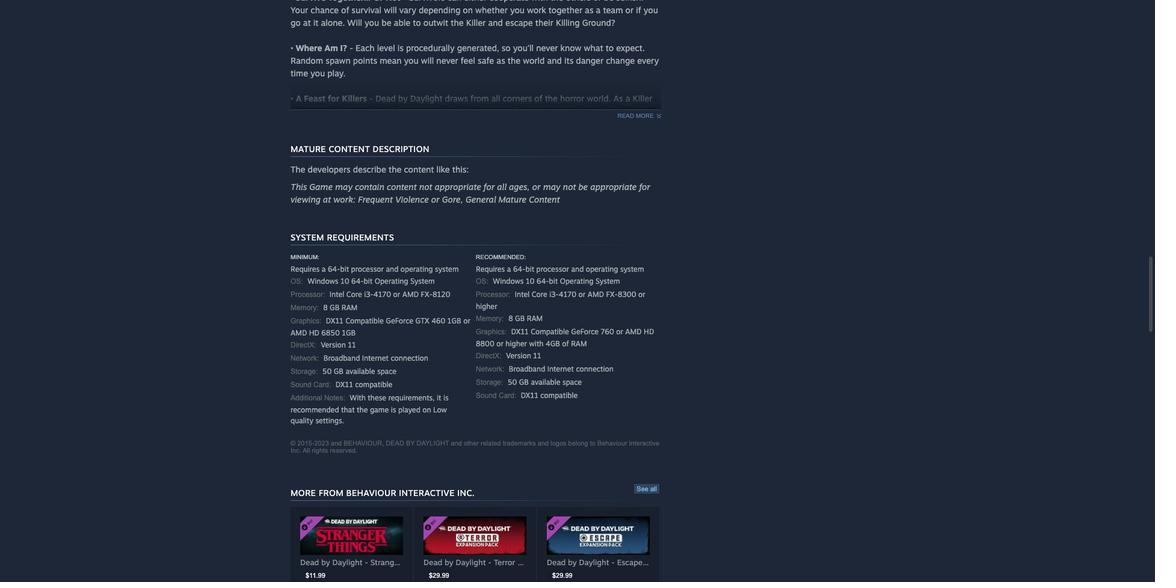Task type: vqa. For each thing, say whether or not it's contained in the screenshot.
the rightmost for
yes



Task type: locate. For each thing, give the bounding box(es) containing it.
windows inside "requires a 64-bit processor and operating system os: windows 10 64-bit operating system"
[[493, 277, 524, 286]]

2 vertical spatial ram
[[571, 339, 587, 348]]

inc. left all
[[291, 447, 301, 454]]

1 a from the left
[[322, 265, 326, 274]]

for
[[328, 93, 340, 104], [484, 182, 495, 192], [639, 182, 651, 192]]

1gb right 6850
[[342, 329, 356, 338]]

intel up 6850
[[330, 290, 344, 299]]

1 horizontal spatial dead
[[424, 558, 443, 568]]

card: up additional notes:
[[314, 381, 331, 389]]

work:
[[334, 194, 356, 205]]

not up violence
[[419, 182, 432, 192]]

2 windows from the left
[[493, 277, 524, 286]]

connection down 760
[[576, 365, 614, 374]]

expansion
[[518, 558, 555, 568], [645, 558, 682, 568]]

1 horizontal spatial pack
[[685, 558, 702, 568]]

- for terror
[[488, 558, 492, 568]]

1 horizontal spatial sound
[[476, 392, 497, 400]]

core down "requires a 64-bit processor and operating system os: windows 10 64-bit operating system"
[[532, 290, 548, 299]]

- inside dead by daylight - stranger things chapter $11.99
[[365, 558, 368, 568]]

bit
[[340, 265, 349, 274], [526, 265, 535, 274], [364, 277, 373, 286], [549, 277, 558, 286]]

1 by from the left
[[321, 558, 330, 568]]

1 requires from the left
[[291, 265, 320, 274]]

2 a from the left
[[507, 265, 511, 274]]

1 horizontal spatial internet
[[548, 365, 574, 374]]

1 operating from the left
[[375, 277, 408, 286]]

0 vertical spatial connection
[[391, 354, 428, 363]]

1 vertical spatial connection
[[576, 365, 614, 374]]

1 intel from the left
[[330, 290, 344, 299]]

1 horizontal spatial behaviour
[[598, 440, 627, 447]]

hd left 6850
[[309, 329, 320, 338]]

os: inside requires a 64-bit processor and operating system os: windows 10 64-bit operating system processor: intel core i3-4170 or amd fx-8120 memory: 8 gb ram
[[291, 277, 303, 286]]

dx11 up 6850
[[326, 317, 344, 326]]

dead
[[386, 440, 404, 447]]

internet
[[362, 354, 389, 363], [548, 365, 574, 374]]

or right the '460'
[[464, 317, 471, 326]]

3 dead from the left
[[547, 558, 566, 568]]

all inside this game may contain content not appropriate for all ages, or may not be appropriate for viewing at work: frequent violence or gore, general mature content
[[497, 182, 507, 192]]

content up violence
[[387, 182, 417, 192]]

system for requires a 64-bit processor and operating system os: windows 10 64-bit operating system
[[596, 277, 620, 286]]

terror
[[494, 558, 515, 568]]

0 horizontal spatial available
[[346, 367, 375, 376]]

chapter
[[430, 558, 459, 568]]

1 vertical spatial all
[[651, 486, 657, 493]]

1 vertical spatial content
[[529, 194, 560, 205]]

higher up memory: 8 gb ram
[[476, 302, 498, 311]]

0 horizontal spatial compatible
[[355, 380, 393, 389]]

directx: down 8800
[[476, 352, 502, 361]]

gtx
[[416, 317, 430, 326]]

daylight inside dead by daylight - stranger things chapter $11.99
[[333, 558, 363, 568]]

ram inside 'dx11 compatible geforce 760 or amd hd 8800 or higher with 4gb of ram'
[[571, 339, 587, 348]]

1 os: from the left
[[291, 277, 303, 286]]

compatible
[[355, 380, 393, 389], [541, 391, 578, 400]]

not
[[419, 182, 432, 192], [563, 182, 576, 192]]

processor: inside requires a 64-bit processor and operating system os: windows 10 64-bit operating system processor: intel core i3-4170 or amd fx-8120 memory: 8 gb ram
[[291, 291, 325, 299]]

not left 'be'
[[563, 182, 576, 192]]

network: down 8800
[[476, 365, 505, 374]]

dead up $11.99
[[300, 558, 319, 568]]

operating for requires a 64-bit processor and operating system os: windows 10 64-bit operating system
[[560, 277, 594, 286]]

2 processor: from the left
[[476, 291, 511, 299]]

is
[[444, 394, 449, 403], [391, 406, 396, 415]]

these
[[368, 394, 386, 403]]

1 horizontal spatial is
[[444, 394, 449, 403]]

1 horizontal spatial 11
[[533, 351, 541, 361]]

1 vertical spatial compatible
[[541, 391, 578, 400]]

gore,
[[442, 194, 463, 205]]

2 pack from the left
[[685, 558, 702, 568]]

1 horizontal spatial may
[[543, 182, 561, 192]]

dead by daylight - escape expansion pack $29.99
[[547, 558, 702, 579]]

2 expansion from the left
[[645, 558, 682, 568]]

1 system from the left
[[435, 265, 459, 274]]

1 horizontal spatial content
[[529, 194, 560, 205]]

fx-
[[421, 290, 433, 299], [606, 290, 618, 299]]

1 processor from the left
[[351, 265, 384, 274]]

graphics: for amd
[[291, 317, 322, 326]]

1 pack from the left
[[557, 558, 574, 568]]

a inside "requires a 64-bit processor and operating system os: windows 10 64-bit operating system"
[[507, 265, 511, 274]]

os:
[[291, 277, 303, 286], [476, 277, 489, 286]]

2 horizontal spatial -
[[612, 558, 615, 568]]

1 processor: from the left
[[291, 291, 325, 299]]

fx- inside intel core i3-4170 or amd fx-8300 or higher
[[606, 290, 618, 299]]

rights
[[312, 447, 328, 454]]

0 horizontal spatial pack
[[557, 558, 574, 568]]

or right 8300
[[639, 290, 646, 299]]

i3- up dx11 compatible geforce gtx 460 1gb or amd hd 6850 1gb
[[364, 290, 374, 299]]

ram inside requires a 64-bit processor and operating system os: windows 10 64-bit operating system processor: intel core i3-4170 or amd fx-8120 memory: 8 gb ram
[[342, 303, 358, 312]]

version down with
[[506, 351, 531, 361]]

2 os: from the left
[[476, 277, 489, 286]]

behaviour right from
[[346, 488, 396, 498]]

expansion right terror
[[518, 558, 555, 568]]

760
[[601, 327, 614, 336]]

system for requires a 64-bit processor and operating system os: windows 10 64-bit operating system processor: intel core i3-4170 or amd fx-8120 memory: 8 gb ram
[[410, 277, 435, 286]]

2 horizontal spatial ram
[[571, 339, 587, 348]]

system inside requires a 64-bit processor and operating system os: windows 10 64-bit operating system processor: intel core i3-4170 or amd fx-8120 memory: 8 gb ram
[[435, 265, 459, 274]]

1 core from the left
[[347, 290, 362, 299]]

0 vertical spatial 1gb
[[448, 317, 461, 326]]

directx: up additional
[[291, 341, 316, 350]]

a
[[322, 265, 326, 274], [507, 265, 511, 274]]

10 inside "requires a 64-bit processor and operating system os: windows 10 64-bit operating system"
[[526, 277, 535, 286]]

64- down recommended:
[[513, 265, 526, 274]]

card:
[[314, 381, 331, 389], [499, 392, 517, 400]]

behaviour inside © 2015-2023 and behaviour, dead by daylight and other related trademarks and logos belong to behaviour interactive inc. all rights reserved.
[[598, 440, 627, 447]]

2 4170 from the left
[[559, 290, 577, 299]]

os: down recommended:
[[476, 277, 489, 286]]

system inside requires a 64-bit processor and operating system os: windows 10 64-bit operating system processor: intel core i3-4170 or amd fx-8120 memory: 8 gb ram
[[410, 277, 435, 286]]

geforce inside dx11 compatible geforce gtx 460 1gb or amd hd 6850 1gb
[[386, 317, 414, 326]]

minimum:
[[291, 254, 319, 261]]

2 $29.99 from the left
[[553, 572, 573, 579]]

sound up additional
[[291, 381, 312, 389]]

ram up with
[[527, 314, 543, 323]]

higher for dx11
[[506, 339, 527, 348]]

the down description
[[389, 164, 402, 175]]

more
[[636, 113, 654, 119]]

dx11 up "trademarks"
[[521, 391, 539, 400]]

amd
[[403, 290, 419, 299], [588, 290, 604, 299], [626, 327, 642, 336], [291, 329, 307, 338]]

1 vertical spatial ram
[[527, 314, 543, 323]]

compatible inside dx11 compatible geforce gtx 460 1gb or amd hd 6850 1gb
[[346, 317, 384, 326]]

2 may from the left
[[543, 182, 561, 192]]

compatible up 4gb
[[531, 327, 569, 336]]

1 vertical spatial 8
[[509, 314, 513, 323]]

64- down system requirements
[[328, 265, 340, 274]]

1 horizontal spatial compatible
[[541, 391, 578, 400]]

1 vertical spatial broadband
[[509, 365, 545, 374]]

0 horizontal spatial 1gb
[[342, 329, 356, 338]]

10
[[341, 277, 349, 286], [526, 277, 535, 286]]

dead
[[300, 558, 319, 568], [424, 558, 443, 568], [547, 558, 566, 568]]

bit down recommended:
[[526, 265, 535, 274]]

1 vertical spatial geforce
[[571, 327, 599, 336]]

amd inside dx11 compatible geforce gtx 460 1gb or amd hd 6850 1gb
[[291, 329, 307, 338]]

played
[[398, 406, 421, 415]]

daylight inside the dead by daylight - terror expansion pack $29.99
[[456, 558, 486, 568]]

©
[[291, 440, 296, 447]]

1 operating from the left
[[401, 265, 433, 274]]

all
[[497, 182, 507, 192], [651, 486, 657, 493]]

1 horizontal spatial appropriate
[[591, 182, 637, 192]]

core
[[347, 290, 362, 299], [532, 290, 548, 299]]

all left ages, in the top left of the page
[[497, 182, 507, 192]]

interactive up see
[[629, 440, 660, 447]]

0 horizontal spatial directx: version 11 network: broadband internet connection storage: 50 gb available space sound card: dx11 compatible
[[291, 341, 428, 389]]

i3- inside intel core i3-4170 or amd fx-8300 or higher
[[550, 290, 559, 299]]

0 horizontal spatial fx-
[[421, 290, 433, 299]]

compatible inside 'dx11 compatible geforce 760 or amd hd 8800 or higher with 4gb of ram'
[[531, 327, 569, 336]]

windows down minimum:
[[308, 277, 339, 286]]

1 horizontal spatial broadband
[[509, 365, 545, 374]]

or up dx11 compatible geforce gtx 460 1gb or amd hd 6850 1gb
[[393, 290, 400, 299]]

3 daylight from the left
[[579, 558, 609, 568]]

compatible up "these"
[[355, 380, 393, 389]]

2 by from the left
[[445, 558, 454, 568]]

core inside requires a 64-bit processor and operating system os: windows 10 64-bit operating system processor: intel core i3-4170 or amd fx-8120 memory: 8 gb ram
[[347, 290, 362, 299]]

game
[[370, 406, 389, 415]]

this game may contain content not appropriate for all ages, or may not be appropriate for viewing at work: frequent violence or gore, general mature content
[[291, 182, 651, 205]]

10 down system requirements
[[341, 277, 349, 286]]

by right things
[[445, 558, 454, 568]]

2 system from the left
[[620, 265, 644, 274]]

1 horizontal spatial system
[[620, 265, 644, 274]]

amd inside 'dx11 compatible geforce 760 or amd hd 8800 or higher with 4gb of ram'
[[626, 327, 642, 336]]

available down 4gb
[[531, 378, 561, 387]]

2 requires from the left
[[476, 265, 505, 274]]

operating for requires a 64-bit processor and operating system os: windows 10 64-bit operating system processor: intel core i3-4170 or amd fx-8120 memory: 8 gb ram
[[375, 277, 408, 286]]

0 vertical spatial ram
[[342, 303, 358, 312]]

by for dead by daylight - terror expansion pack
[[445, 558, 454, 568]]

0 horizontal spatial all
[[497, 182, 507, 192]]

operating up intel core i3-4170 or amd fx-8300 or higher
[[560, 277, 594, 286]]

2 operating from the left
[[586, 265, 618, 274]]

system up 8300
[[596, 277, 620, 286]]

dead inside the dead by daylight - terror expansion pack $29.99
[[424, 558, 443, 568]]

trademarks
[[503, 440, 536, 447]]

requires down recommended:
[[476, 265, 505, 274]]

dead by daylight - stranger things chapter $11.99
[[300, 558, 459, 579]]

reserved.
[[330, 447, 358, 454]]

2023
[[314, 440, 329, 447]]

read
[[618, 113, 635, 119]]

0 horizontal spatial 10
[[341, 277, 349, 286]]

1 appropriate from the left
[[435, 182, 481, 192]]

0 horizontal spatial windows
[[308, 277, 339, 286]]

1 - from the left
[[365, 558, 368, 568]]

2 operating from the left
[[560, 277, 594, 286]]

$29.99 inside the dead by daylight - escape expansion pack $29.99
[[553, 572, 573, 579]]

a for requires a 64-bit processor and operating system os: windows 10 64-bit operating system processor: intel core i3-4170 or amd fx-8120 memory: 8 gb ram
[[322, 265, 326, 274]]

daylight
[[417, 440, 449, 447]]

fx- up 760
[[606, 290, 618, 299]]

0 vertical spatial geforce
[[386, 317, 414, 326]]

a inside requires a 64-bit processor and operating system os: windows 10 64-bit operating system processor: intel core i3-4170 or amd fx-8120 memory: 8 gb ram
[[322, 265, 326, 274]]

0 horizontal spatial geforce
[[386, 317, 414, 326]]

os: down minimum:
[[291, 277, 303, 286]]

2 10 from the left
[[526, 277, 535, 286]]

memory: down minimum:
[[291, 304, 319, 312]]

directx: version 11 network: broadband internet connection storage: 50 gb available space sound card: dx11 compatible up with
[[291, 341, 428, 389]]

storage: down 8800
[[476, 379, 503, 387]]

- left escape
[[612, 558, 615, 568]]

1 $29.99 from the left
[[429, 572, 449, 579]]

by inside the dead by daylight - escape expansion pack $29.99
[[568, 558, 577, 568]]

by inside the dead by daylight - terror expansion pack $29.99
[[445, 558, 454, 568]]

10 inside requires a 64-bit processor and operating system os: windows 10 64-bit operating system processor: intel core i3-4170 or amd fx-8120 memory: 8 gb ram
[[341, 277, 349, 286]]

by inside dead by daylight - stranger things chapter $11.99
[[321, 558, 330, 568]]

- inside the dead by daylight - escape expansion pack $29.99
[[612, 558, 615, 568]]

mature inside this game may contain content not appropriate for all ages, or may not be appropriate for viewing at work: frequent violence or gore, general mature content
[[499, 194, 527, 205]]

0 vertical spatial network:
[[291, 354, 319, 363]]

0 horizontal spatial version
[[321, 341, 346, 350]]

processor inside "requires a 64-bit processor and operating system os: windows 10 64-bit operating system"
[[537, 265, 569, 274]]

4170 inside requires a 64-bit processor and operating system os: windows 10 64-bit operating system processor: intel core i3-4170 or amd fx-8120 memory: 8 gb ram
[[374, 290, 391, 299]]

© 2015-2023 and behaviour, dead by daylight and other related trademarks and logos belong to behaviour interactive inc. all rights reserved.
[[291, 440, 660, 454]]

processor inside requires a 64-bit processor and operating system os: windows 10 64-bit operating system processor: intel core i3-4170 or amd fx-8120 memory: 8 gb ram
[[351, 265, 384, 274]]

processor up intel core i3-4170 or amd fx-8300 or higher
[[537, 265, 569, 274]]

0 vertical spatial sound
[[291, 381, 312, 389]]

1 vertical spatial graphics:
[[476, 328, 507, 336]]

0 horizontal spatial operating
[[401, 265, 433, 274]]

space up "these"
[[377, 367, 397, 376]]

1 horizontal spatial 1gb
[[448, 317, 461, 326]]

space down of
[[563, 378, 582, 387]]

0 horizontal spatial expansion
[[518, 558, 555, 568]]

system up the 8120
[[410, 277, 435, 286]]

memory: inside memory: 8 gb ram
[[476, 315, 504, 323]]

geforce left gtx
[[386, 317, 414, 326]]

expansion for terror
[[518, 558, 555, 568]]

0 vertical spatial version
[[321, 341, 346, 350]]

$29.99 inside the dead by daylight - terror expansion pack $29.99
[[429, 572, 449, 579]]

daylight left escape
[[579, 558, 609, 568]]

os: inside "requires a 64-bit processor and operating system os: windows 10 64-bit operating system"
[[476, 277, 489, 286]]

1 horizontal spatial i3-
[[550, 290, 559, 299]]

1 horizontal spatial directx:
[[476, 352, 502, 361]]

0 horizontal spatial dead
[[300, 558, 319, 568]]

2 appropriate from the left
[[591, 182, 637, 192]]

that
[[341, 406, 355, 415]]

10 up intel core i3-4170 or amd fx-8300 or higher
[[526, 277, 535, 286]]

0 horizontal spatial -
[[365, 558, 368, 568]]

higher inside 'dx11 compatible geforce 760 or amd hd 8800 or higher with 4gb of ram'
[[506, 339, 527, 348]]

a for requires a 64-bit processor and operating system os: windows 10 64-bit operating system
[[507, 265, 511, 274]]

0 vertical spatial all
[[497, 182, 507, 192]]

8300
[[618, 290, 636, 299]]

1 horizontal spatial expansion
[[645, 558, 682, 568]]

geforce for 760
[[571, 327, 599, 336]]

graphics: for 8800
[[476, 328, 507, 336]]

content inside this game may contain content not appropriate for all ages, or may not be appropriate for viewing at work: frequent violence or gore, general mature content
[[529, 194, 560, 205]]

requires inside "requires a 64-bit processor and operating system os: windows 10 64-bit operating system"
[[476, 265, 505, 274]]

8 up 6850
[[323, 303, 328, 312]]

- inside the dead by daylight - terror expansion pack $29.99
[[488, 558, 492, 568]]

compatible
[[346, 317, 384, 326], [531, 327, 569, 336]]

1 horizontal spatial 50
[[508, 378, 517, 387]]

1 horizontal spatial memory:
[[476, 315, 504, 323]]

operating up 8300
[[586, 265, 618, 274]]

dead inside dead by daylight - stranger things chapter $11.99
[[300, 558, 319, 568]]

description
[[373, 144, 430, 154]]

behaviour,
[[344, 440, 384, 447]]

0 vertical spatial behaviour
[[598, 440, 627, 447]]

may
[[335, 182, 353, 192], [543, 182, 561, 192]]

1 horizontal spatial intel
[[515, 290, 530, 299]]

operating inside requires a 64-bit processor and operating system os: windows 10 64-bit operating system processor: intel core i3-4170 or amd fx-8120 memory: 8 gb ram
[[375, 277, 408, 286]]

expansion right escape
[[645, 558, 682, 568]]

0 horizontal spatial requires
[[291, 265, 320, 274]]

0 horizontal spatial graphics:
[[291, 317, 322, 326]]

mature down ages, in the top left of the page
[[499, 194, 527, 205]]

processor: down minimum:
[[291, 291, 325, 299]]

0 vertical spatial is
[[444, 394, 449, 403]]

dead inside the dead by daylight - escape expansion pack $29.99
[[547, 558, 566, 568]]

1 horizontal spatial operating
[[586, 265, 618, 274]]

available up with
[[346, 367, 375, 376]]

hd inside 'dx11 compatible geforce 760 or amd hd 8800 or higher with 4gb of ram'
[[644, 327, 654, 336]]

4170 up dx11 compatible geforce gtx 460 1gb or amd hd 6850 1gb
[[374, 290, 391, 299]]

0 horizontal spatial appropriate
[[435, 182, 481, 192]]

os: for requires a 64-bit processor and operating system os: windows 10 64-bit operating system processor: intel core i3-4170 or amd fx-8120 memory: 8 gb ram
[[291, 277, 303, 286]]

by up $11.99
[[321, 558, 330, 568]]

dead for dead by daylight - escape expansion pack
[[547, 558, 566, 568]]

hd right 760
[[644, 327, 654, 336]]

hd inside dx11 compatible geforce gtx 460 1gb or amd hd 6850 1gb
[[309, 329, 320, 338]]

0 horizontal spatial is
[[391, 406, 396, 415]]

0 vertical spatial inc.
[[291, 447, 301, 454]]

core up dx11 compatible geforce gtx 460 1gb or amd hd 6850 1gb
[[347, 290, 362, 299]]

requires down minimum:
[[291, 265, 320, 274]]

geforce inside 'dx11 compatible geforce 760 or amd hd 8800 or higher with 4gb of ram'
[[571, 327, 599, 336]]

1 i3- from the left
[[364, 290, 374, 299]]

interactive
[[629, 440, 660, 447], [399, 488, 455, 498]]

amd up gtx
[[403, 290, 419, 299]]

1 vertical spatial higher
[[506, 339, 527, 348]]

2 fx- from the left
[[606, 290, 618, 299]]

$29.99 for dead by daylight - escape expansion pack
[[553, 572, 573, 579]]

this:
[[452, 164, 469, 175]]

windows inside requires a 64-bit processor and operating system os: windows 10 64-bit operating system processor: intel core i3-4170 or amd fx-8120 memory: 8 gb ram
[[308, 277, 339, 286]]

memory: up 8800
[[476, 315, 504, 323]]

0 horizontal spatial interactive
[[399, 488, 455, 498]]

ram up dx11 compatible geforce gtx 460 1gb or amd hd 6850 1gb
[[342, 303, 358, 312]]

interactive down daylight at the bottom left
[[399, 488, 455, 498]]

and inside requires a 64-bit processor and operating system os: windows 10 64-bit operating system processor: intel core i3-4170 or amd fx-8120 memory: 8 gb ram
[[386, 265, 399, 274]]

1 4170 from the left
[[374, 290, 391, 299]]

graphics: up 6850
[[291, 317, 322, 326]]

system
[[435, 265, 459, 274], [620, 265, 644, 274]]

operating
[[375, 277, 408, 286], [560, 277, 594, 286]]

daylight inside the dead by daylight - escape expansion pack $29.99
[[579, 558, 609, 568]]

processor for requires a 64-bit processor and operating system os: windows 10 64-bit operating system
[[537, 265, 569, 274]]

content
[[404, 164, 434, 175], [387, 182, 417, 192]]

from
[[319, 488, 344, 498]]

directx:
[[291, 341, 316, 350], [476, 352, 502, 361]]

- left terror
[[488, 558, 492, 568]]

2 core from the left
[[532, 290, 548, 299]]

1 10 from the left
[[341, 277, 349, 286]]

1 windows from the left
[[308, 277, 339, 286]]

1 horizontal spatial 8
[[509, 314, 513, 323]]

0 horizontal spatial processor
[[351, 265, 384, 274]]

higher inside intel core i3-4170 or amd fx-8300 or higher
[[476, 302, 498, 311]]

operating inside "requires a 64-bit processor and operating system os: windows 10 64-bit operating system"
[[560, 277, 594, 286]]

content inside this game may contain content not appropriate for all ages, or may not be appropriate for viewing at work: frequent violence or gore, general mature content
[[387, 182, 417, 192]]

dx11 compatible geforce gtx 460 1gb or amd hd 6850 1gb
[[291, 317, 471, 338]]

1 horizontal spatial 4170
[[559, 290, 577, 299]]

2 dead from the left
[[424, 558, 443, 568]]

the
[[389, 164, 402, 175], [357, 406, 368, 415]]

1 vertical spatial memory:
[[476, 315, 504, 323]]

3 - from the left
[[612, 558, 615, 568]]

processor: up memory: 8 gb ram
[[476, 291, 511, 299]]

interactive inside 'see all more from behaviour interactive inc.'
[[399, 488, 455, 498]]

hd
[[644, 327, 654, 336], [309, 329, 320, 338]]

3 by from the left
[[568, 558, 577, 568]]

4170
[[374, 290, 391, 299], [559, 290, 577, 299]]

expansion inside the dead by daylight - terror expansion pack $29.99
[[518, 558, 555, 568]]

0 horizontal spatial system
[[291, 232, 324, 243]]

may up work:
[[335, 182, 353, 192]]

geforce left 760
[[571, 327, 599, 336]]

operating up dx11 compatible geforce gtx 460 1gb or amd hd 6850 1gb
[[375, 277, 408, 286]]

core inside intel core i3-4170 or amd fx-8300 or higher
[[532, 290, 548, 299]]

graphics:
[[291, 317, 322, 326], [476, 328, 507, 336]]

stranger
[[371, 558, 402, 568]]

1 daylight from the left
[[333, 558, 363, 568]]

1 horizontal spatial inc.
[[458, 488, 475, 498]]

1 dead from the left
[[300, 558, 319, 568]]

os: for requires a 64-bit processor and operating system os: windows 10 64-bit operating system
[[476, 277, 489, 286]]

version
[[321, 341, 346, 350], [506, 351, 531, 361]]

gb
[[330, 303, 340, 312], [515, 314, 525, 323], [334, 367, 344, 376], [519, 378, 529, 387]]

pack inside the dead by daylight - terror expansion pack $29.99
[[557, 558, 574, 568]]

pack inside the dead by daylight - escape expansion pack $29.99
[[685, 558, 702, 568]]

system inside "requires a 64-bit processor and operating system os: windows 10 64-bit operating system"
[[620, 265, 644, 274]]

2 intel from the left
[[515, 290, 530, 299]]

all right see
[[651, 486, 657, 493]]

or left 'gore,'
[[431, 194, 440, 205]]

8
[[323, 303, 328, 312], [509, 314, 513, 323]]

amd left 8300
[[588, 290, 604, 299]]

the inside with these requirements, it is recommended that the game is played on low quality settings.
[[357, 406, 368, 415]]

1 horizontal spatial daylight
[[456, 558, 486, 568]]

expansion inside the dead by daylight - escape expansion pack $29.99
[[645, 558, 682, 568]]

1 horizontal spatial the
[[389, 164, 402, 175]]

0 vertical spatial available
[[346, 367, 375, 376]]

2 horizontal spatial system
[[596, 277, 620, 286]]

8 down intel core i3-4170 or amd fx-8300 or higher
[[509, 314, 513, 323]]

amd inside requires a 64-bit processor and operating system os: windows 10 64-bit operating system processor: intel core i3-4170 or amd fx-8120 memory: 8 gb ram
[[403, 290, 419, 299]]

0 horizontal spatial memory:
[[291, 304, 319, 312]]

to
[[590, 440, 596, 447]]

1 horizontal spatial higher
[[506, 339, 527, 348]]

1 fx- from the left
[[421, 290, 433, 299]]

- for escape
[[612, 558, 615, 568]]

1 vertical spatial content
[[387, 182, 417, 192]]

1 vertical spatial mature
[[499, 194, 527, 205]]

460
[[432, 317, 446, 326]]

sound right "it" in the left of the page
[[476, 392, 497, 400]]

and left other
[[451, 440, 462, 447]]

higher left with
[[506, 339, 527, 348]]

dead right the stranger
[[424, 558, 443, 568]]

2 daylight from the left
[[456, 558, 486, 568]]

or
[[533, 182, 541, 192], [431, 194, 440, 205], [393, 290, 400, 299], [579, 290, 586, 299], [639, 290, 646, 299], [464, 317, 471, 326], [616, 327, 623, 336], [497, 339, 504, 348]]

or right 760
[[616, 327, 623, 336]]

1 vertical spatial directx:
[[476, 352, 502, 361]]

0 horizontal spatial 50
[[322, 367, 332, 376]]

storage: up additional
[[291, 368, 318, 376]]

requirements,
[[389, 394, 435, 403]]

1gb
[[448, 317, 461, 326], [342, 329, 356, 338]]

11 down dx11 compatible geforce gtx 460 1gb or amd hd 6850 1gb
[[348, 341, 356, 350]]

a down system requirements
[[322, 265, 326, 274]]

2 - from the left
[[488, 558, 492, 568]]

1 may from the left
[[335, 182, 353, 192]]

1 horizontal spatial processor
[[537, 265, 569, 274]]

2 i3- from the left
[[550, 290, 559, 299]]

content down ages, in the top left of the page
[[529, 194, 560, 205]]

system requirements
[[291, 232, 394, 243]]

operating inside requires a 64-bit processor and operating system os: windows 10 64-bit operating system processor: intel core i3-4170 or amd fx-8120 memory: 8 gb ram
[[401, 265, 433, 274]]

-
[[365, 558, 368, 568], [488, 558, 492, 568], [612, 558, 615, 568]]

1 expansion from the left
[[518, 558, 555, 568]]

- left the stranger
[[365, 558, 368, 568]]

1 horizontal spatial geforce
[[571, 327, 599, 336]]

1 horizontal spatial version
[[506, 351, 531, 361]]

additional notes:
[[291, 394, 345, 403]]

by left escape
[[568, 558, 577, 568]]

system inside "requires a 64-bit processor and operating system os: windows 10 64-bit operating system"
[[596, 277, 620, 286]]

broadband down 6850
[[324, 354, 360, 363]]

directx: version 11 network: broadband internet connection storage: 50 gb available space sound card: dx11 compatible down 4gb
[[476, 351, 614, 400]]

requires inside requires a 64-bit processor and operating system os: windows 10 64-bit operating system processor: intel core i3-4170 or amd fx-8120 memory: 8 gb ram
[[291, 265, 320, 274]]

intel up memory: 8 gb ram
[[515, 290, 530, 299]]

belong
[[569, 440, 588, 447]]

1 horizontal spatial network:
[[476, 365, 505, 374]]

operating inside "requires a 64-bit processor and operating system os: windows 10 64-bit operating system"
[[586, 265, 618, 274]]

geforce
[[386, 317, 414, 326], [571, 327, 599, 336]]

amd inside intel core i3-4170 or amd fx-8300 or higher
[[588, 290, 604, 299]]

and inside "requires a 64-bit processor and operating system os: windows 10 64-bit operating system"
[[571, 265, 584, 274]]

the developers describe the content like this:
[[291, 164, 469, 175]]

operating
[[401, 265, 433, 274], [586, 265, 618, 274]]

1 vertical spatial 11
[[533, 351, 541, 361]]

dx11 inside dx11 compatible geforce gtx 460 1gb or amd hd 6850 1gb
[[326, 317, 344, 326]]

2 processor from the left
[[537, 265, 569, 274]]

settings.
[[316, 416, 344, 426]]

0 vertical spatial graphics:
[[291, 317, 322, 326]]



Task type: describe. For each thing, give the bounding box(es) containing it.
i3- inside requires a 64-bit processor and operating system os: windows 10 64-bit operating system processor: intel core i3-4170 or amd fx-8120 memory: 8 gb ram
[[364, 290, 374, 299]]

requires a 64-bit processor and operating system os: windows 10 64-bit operating system processor: intel core i3-4170 or amd fx-8120 memory: 8 gb ram
[[291, 265, 459, 312]]

by for dead by daylight - stranger things chapter
[[321, 558, 330, 568]]

with
[[350, 394, 366, 403]]

more
[[291, 488, 316, 498]]

0 horizontal spatial sound
[[291, 381, 312, 389]]

mature content description
[[291, 144, 430, 154]]

6850
[[322, 329, 340, 338]]

frequent
[[358, 194, 393, 205]]

or right 8800
[[497, 339, 504, 348]]

daylight for terror
[[456, 558, 486, 568]]

1 horizontal spatial ram
[[527, 314, 543, 323]]

processor for requires a 64-bit processor and operating system os: windows 10 64-bit operating system processor: intel core i3-4170 or amd fx-8120 memory: 8 gb ram
[[351, 265, 384, 274]]

dead by daylight - terror expansion pack $29.99
[[424, 558, 574, 579]]

a
[[296, 93, 302, 104]]

expansion for escape
[[645, 558, 682, 568]]

or inside requires a 64-bit processor and operating system os: windows 10 64-bit operating system processor: intel core i3-4170 or amd fx-8120 memory: 8 gb ram
[[393, 290, 400, 299]]

64- up intel core i3-4170 or amd fx-8300 or higher
[[537, 277, 549, 286]]

by for dead by daylight - escape expansion pack
[[568, 558, 577, 568]]

1 horizontal spatial connection
[[576, 365, 614, 374]]

and right 2023
[[331, 440, 342, 447]]

0 vertical spatial storage:
[[291, 368, 318, 376]]

0 horizontal spatial card:
[[314, 381, 331, 389]]

where am i?
[[296, 43, 347, 53]]

0 vertical spatial space
[[377, 367, 397, 376]]

dx11 inside 'dx11 compatible geforce 760 or amd hd 8800 or higher with 4gb of ram'
[[511, 327, 529, 336]]

describe
[[353, 164, 386, 175]]

0 vertical spatial the
[[389, 164, 402, 175]]

recommended:
[[476, 254, 526, 261]]

0 horizontal spatial internet
[[362, 354, 389, 363]]

memory: 8 gb ram
[[476, 314, 543, 323]]

behaviour inside 'see all more from behaviour interactive inc.'
[[346, 488, 396, 498]]

with these requirements, it is recommended that the game is played on low quality settings.
[[291, 394, 449, 426]]

system for requires a 64-bit processor and operating system os: windows 10 64-bit operating system
[[620, 265, 644, 274]]

requirements
[[327, 232, 394, 243]]

1 horizontal spatial directx: version 11 network: broadband internet connection storage: 50 gb available space sound card: dx11 compatible
[[476, 351, 614, 400]]

compatible for 1gb
[[346, 317, 384, 326]]

1 vertical spatial 1gb
[[342, 329, 356, 338]]

recommended
[[291, 406, 339, 415]]

related
[[481, 440, 501, 447]]

8120
[[433, 290, 451, 299]]

of
[[562, 339, 569, 348]]

intel inside requires a 64-bit processor and operating system os: windows 10 64-bit operating system processor: intel core i3-4170 or amd fx-8120 memory: 8 gb ram
[[330, 290, 344, 299]]

4170 inside intel core i3-4170 or amd fx-8300 or higher
[[559, 290, 577, 299]]

10 for requires a 64-bit processor and operating system os: windows 10 64-bit operating system
[[526, 277, 535, 286]]

0 horizontal spatial network:
[[291, 354, 319, 363]]

operating for requires a 64-bit processor and operating system os: windows 10 64-bit operating system processor: intel core i3-4170 or amd fx-8120 memory: 8 gb ram
[[401, 265, 433, 274]]

0 vertical spatial content
[[329, 144, 370, 154]]

dx11 compatible geforce 760 or amd hd 8800 or higher with 4gb of ram
[[476, 327, 654, 348]]

daylight for escape
[[579, 558, 609, 568]]

0 horizontal spatial directx:
[[291, 341, 316, 350]]

windows for requires a 64-bit processor and operating system os: windows 10 64-bit operating system
[[493, 277, 524, 286]]

logos
[[551, 440, 567, 447]]

1 vertical spatial is
[[391, 406, 396, 415]]

1 vertical spatial card:
[[499, 392, 517, 400]]

pack for dead by daylight - escape expansion pack
[[685, 558, 702, 568]]

or right ages, in the top left of the page
[[533, 182, 541, 192]]

low
[[433, 406, 447, 415]]

am
[[325, 43, 338, 53]]

0 vertical spatial 11
[[348, 341, 356, 350]]

escape
[[617, 558, 643, 568]]

other
[[464, 440, 479, 447]]

bit down requirements
[[364, 277, 373, 286]]

developers
[[308, 164, 351, 175]]

it
[[437, 394, 441, 403]]

0 horizontal spatial for
[[328, 93, 340, 104]]

8 inside requires a 64-bit processor and operating system os: windows 10 64-bit operating system processor: intel core i3-4170 or amd fx-8120 memory: 8 gb ram
[[323, 303, 328, 312]]

daylight for stranger
[[333, 558, 363, 568]]

1 horizontal spatial for
[[484, 182, 495, 192]]

ages,
[[509, 182, 530, 192]]

2015-
[[297, 440, 314, 447]]

memory: inside requires a 64-bit processor and operating system os: windows 10 64-bit operating system processor: intel core i3-4170 or amd fx-8120 memory: 8 gb ram
[[291, 304, 319, 312]]

requires a 64-bit processor and operating system os: windows 10 64-bit operating system
[[476, 265, 644, 286]]

where
[[296, 43, 322, 53]]

4gb
[[546, 339, 560, 348]]

additional
[[291, 394, 322, 403]]

1 not from the left
[[419, 182, 432, 192]]

0 horizontal spatial mature
[[291, 144, 326, 154]]

1 horizontal spatial available
[[531, 378, 561, 387]]

8800
[[476, 339, 495, 348]]

this
[[291, 182, 307, 192]]

inc. inside 'see all more from behaviour interactive inc.'
[[458, 488, 475, 498]]

contain
[[355, 182, 385, 192]]

general
[[466, 194, 496, 205]]

1 vertical spatial internet
[[548, 365, 574, 374]]

see all more from behaviour interactive inc.
[[291, 486, 657, 498]]

content for like
[[404, 164, 434, 175]]

requires for requires a 64-bit processor and operating system os: windows 10 64-bit operating system processor: intel core i3-4170 or amd fx-8120 memory: 8 gb ram
[[291, 265, 320, 274]]

by
[[406, 440, 415, 447]]

bit down system requirements
[[340, 265, 349, 274]]

game
[[309, 182, 333, 192]]

fx- inside requires a 64-bit processor and operating system os: windows 10 64-bit operating system processor: intel core i3-4170 or amd fx-8120 memory: 8 gb ram
[[421, 290, 433, 299]]

10 for requires a 64-bit processor and operating system os: windows 10 64-bit operating system processor: intel core i3-4170 or amd fx-8120 memory: 8 gb ram
[[341, 277, 349, 286]]

- for stranger
[[365, 558, 368, 568]]

geforce for gtx
[[386, 317, 414, 326]]

compatible for with
[[531, 327, 569, 336]]

1 vertical spatial version
[[506, 351, 531, 361]]

notes:
[[324, 394, 345, 403]]

a feast for killers
[[296, 93, 367, 104]]

intel inside intel core i3-4170 or amd fx-8300 or higher
[[515, 290, 530, 299]]

interactive inside © 2015-2023 and behaviour, dead by daylight and other related trademarks and logos belong to behaviour interactive inc. all rights reserved.
[[629, 440, 660, 447]]

1 vertical spatial storage:
[[476, 379, 503, 387]]

pack for dead by daylight - terror expansion pack
[[557, 558, 574, 568]]

on
[[423, 406, 431, 415]]

all
[[303, 447, 310, 454]]

64- down requirements
[[351, 277, 364, 286]]

dead for dead by daylight - stranger things chapter
[[300, 558, 319, 568]]

dead for dead by daylight - terror expansion pack
[[424, 558, 443, 568]]

i?
[[340, 43, 347, 53]]

like
[[437, 164, 450, 175]]

feast
[[304, 93, 326, 104]]

be
[[579, 182, 588, 192]]

content for not
[[387, 182, 417, 192]]

viewing
[[291, 194, 321, 205]]

1 vertical spatial 50
[[508, 378, 517, 387]]

intel core i3-4170 or amd fx-8300 or higher
[[476, 290, 646, 311]]

1 vertical spatial network:
[[476, 365, 505, 374]]

killers
[[342, 93, 367, 104]]

at
[[323, 194, 331, 205]]

read more
[[618, 113, 654, 119]]

$11.99
[[306, 572, 326, 579]]

the
[[291, 164, 305, 175]]

see all link
[[635, 484, 660, 494]]

dx11 up notes:
[[336, 380, 353, 389]]

and left logos
[[538, 440, 549, 447]]

0 vertical spatial broadband
[[324, 354, 360, 363]]

quality
[[291, 416, 314, 426]]

violence
[[395, 194, 429, 205]]

see
[[637, 486, 649, 493]]

2 not from the left
[[563, 182, 576, 192]]

inc. inside © 2015-2023 and behaviour, dead by daylight and other related trademarks and logos belong to behaviour interactive inc. all rights reserved.
[[291, 447, 301, 454]]

bit up intel core i3-4170 or amd fx-8300 or higher
[[549, 277, 558, 286]]

or inside dx11 compatible geforce gtx 460 1gb or amd hd 6850 1gb
[[464, 317, 471, 326]]

$29.99 for dead by daylight - terror expansion pack
[[429, 572, 449, 579]]

1 vertical spatial space
[[563, 378, 582, 387]]

all inside 'see all more from behaviour interactive inc.'
[[651, 486, 657, 493]]

higher for intel
[[476, 302, 498, 311]]

requires for requires a 64-bit processor and operating system os: windows 10 64-bit operating system
[[476, 265, 505, 274]]

windows for requires a 64-bit processor and operating system os: windows 10 64-bit operating system processor: intel core i3-4170 or amd fx-8120 memory: 8 gb ram
[[308, 277, 339, 286]]

gb inside requires a 64-bit processor and operating system os: windows 10 64-bit operating system processor: intel core i3-4170 or amd fx-8120 memory: 8 gb ram
[[330, 303, 340, 312]]

2 horizontal spatial for
[[639, 182, 651, 192]]

system for requires a 64-bit processor and operating system os: windows 10 64-bit operating system processor: intel core i3-4170 or amd fx-8120 memory: 8 gb ram
[[435, 265, 459, 274]]

operating for requires a 64-bit processor and operating system os: windows 10 64-bit operating system
[[586, 265, 618, 274]]

or down "requires a 64-bit processor and operating system os: windows 10 64-bit operating system"
[[579, 290, 586, 299]]

0 vertical spatial compatible
[[355, 380, 393, 389]]

with
[[529, 339, 544, 348]]

things
[[404, 558, 428, 568]]



